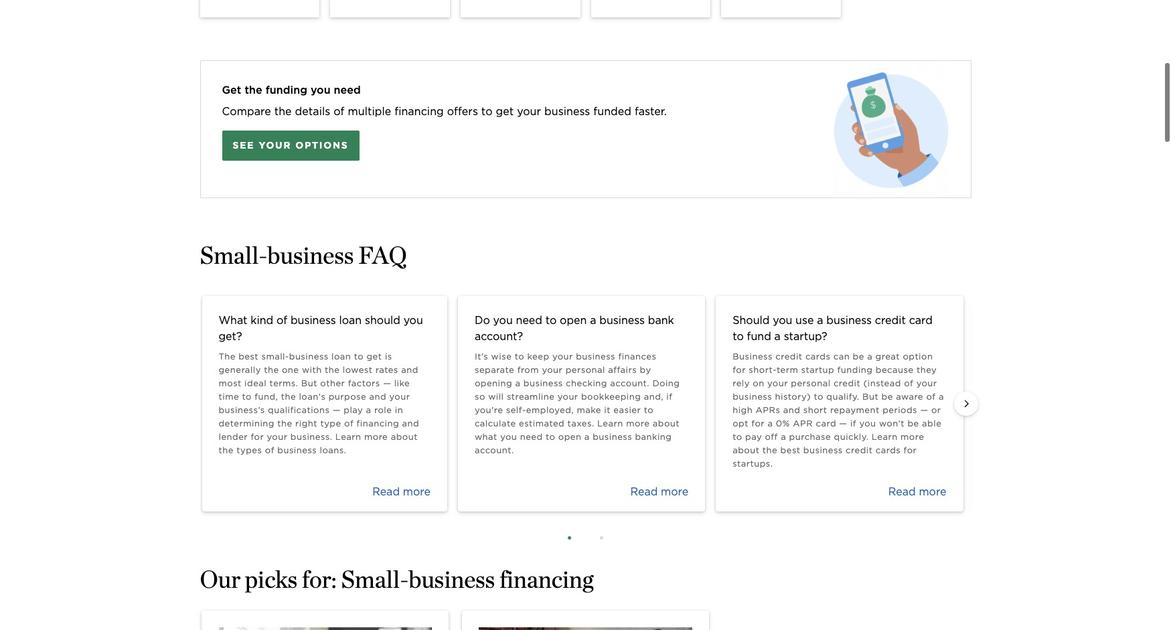 Task type: vqa. For each thing, say whether or not it's contained in the screenshot.
ESTIMATED
yes



Task type: describe. For each thing, give the bounding box(es) containing it.
apr
[[793, 418, 813, 428]]

startup
[[801, 365, 834, 375]]

and down "in"
[[402, 418, 419, 428]]

with
[[302, 365, 322, 375]]

easier
[[614, 405, 641, 415]]

our
[[200, 564, 241, 594]]

faq
[[358, 240, 407, 270]]

short-
[[749, 365, 777, 375]]

your down determining
[[267, 432, 288, 442]]

but inside business credit cards can be a great option for short-term startup funding because they rely on your personal credit (instead of your business history) to qualify. but be aware of a high aprs and short repayment periods — or opt for a 0% apr card — if you won't be able to pay off a purchase quickly. learn more about the best business credit cards for startups.
[[862, 392, 879, 402]]

financing for multiple
[[394, 105, 444, 118]]

and inside business credit cards can be a great option for short-term startup funding because they rely on your personal credit (instead of your business history) to qualify. but be aware of a high aprs and short repayment periods — or opt for a 0% apr card — if you won't be able to pay off a purchase quickly. learn more about the best business credit cards for startups.
[[783, 405, 800, 415]]

to up from
[[515, 351, 524, 362]]

if inside it's wise to keep your business finances separate from your personal affairs by opening a business checking account. doing so will streamline your bookkeeping and, if you're self-employed, make it easier to calculate estimated taxes. learn more about what you need to open a business banking account.
[[666, 392, 673, 402]]

the inside business credit cards can be a great option for short-term startup funding because they rely on your personal credit (instead of your business history) to qualify. but be aware of a high aprs and short repayment periods — or opt for a 0% apr card — if you won't be able to pay off a purchase quickly. learn more about the best business credit cards for startups.
[[762, 445, 777, 455]]

options
[[295, 140, 349, 151]]

0 horizontal spatial funding
[[266, 84, 307, 96]]

pay
[[745, 432, 762, 442]]

periods
[[883, 405, 917, 415]]

(instead
[[863, 378, 901, 388]]

startups.
[[733, 459, 773, 469]]

1 read from the left
[[372, 485, 400, 498]]

factors
[[348, 378, 380, 388]]

of right the types
[[265, 445, 274, 455]]

your down they
[[916, 378, 937, 388]]

you inside what kind of business loan should you get?
[[403, 314, 423, 327]]

separate
[[475, 365, 514, 375]]

0 horizontal spatial account.
[[475, 445, 514, 455]]

0 vertical spatial be
[[853, 351, 864, 362]]

business inside do you need to open a business bank account?
[[599, 314, 645, 327]]

a right use
[[817, 314, 823, 327]]

term
[[777, 365, 798, 375]]

best inside the best small-business loan to get is generally the one with the lowest rates and most ideal terms. but other factors — like time to fund, the loan's purpose and your business's qualifications — play a role in determining the right type of financing and lender for your business. learn more about the types of business loans.
[[238, 351, 258, 362]]

repayment
[[830, 405, 880, 415]]

ideal
[[244, 378, 267, 388]]

type
[[320, 418, 341, 428]]

see
[[233, 140, 255, 151]]

use
[[795, 314, 814, 327]]

0 horizontal spatial cards
[[805, 351, 830, 362]]

more inside it's wise to keep your business finances separate from your personal affairs by opening a business checking account. doing so will streamline your bookkeeping and, if you're self-employed, make it easier to calculate estimated taxes. learn more about what you need to open a business banking account.
[[626, 418, 650, 428]]

a right "off" at right
[[781, 432, 786, 442]]

get?
[[219, 330, 242, 343]]

more inside business credit cards can be a great option for short-term startup funding because they rely on your personal credit (instead of your business history) to qualify. but be aware of a high aprs and short repayment periods — or opt for a 0% apr card — if you won't be able to pay off a purchase quickly. learn more about the best business credit cards for startups.
[[901, 432, 924, 442]]

small-
[[261, 351, 289, 362]]

more inside the best small-business loan to get is generally the one with the lowest rates and most ideal terms. but other factors — like time to fund, the loan's purpose and your business's qualifications — play a role in determining the right type of financing and lender for your business. learn more about the types of business loans.
[[364, 432, 388, 442]]

is
[[385, 351, 392, 362]]

the
[[219, 351, 236, 362]]

business.
[[290, 432, 332, 442]]

get the funding you need
[[222, 84, 361, 96]]

and up 'role'
[[369, 392, 386, 402]]

you're
[[475, 405, 503, 415]]

high
[[733, 405, 753, 415]]

compare
[[222, 105, 271, 118]]

your
[[259, 140, 291, 151]]

estimated
[[519, 418, 565, 428]]

short
[[803, 405, 827, 415]]

0 vertical spatial account.
[[610, 378, 649, 388]]

your right the keep
[[552, 351, 573, 362]]

opt
[[733, 418, 749, 428]]

learn inside the best small-business loan to get is generally the one with the lowest rates and most ideal terms. but other factors — like time to fund, the loan's purpose and your business's qualifications — play a role in determining the right type of financing and lender for your business. learn more about the types of business loans.
[[335, 432, 361, 442]]

1 read more from the left
[[372, 485, 430, 498]]

can
[[833, 351, 850, 362]]

a inside the best small-business loan to get is generally the one with the lowest rates and most ideal terms. but other factors — like time to fund, the loan's purpose and your business's qualifications — play a role in determining the right type of financing and lender for your business. learn more about the types of business loans.
[[366, 405, 371, 415]]

what
[[475, 432, 497, 442]]

right
[[295, 418, 317, 428]]

for down the won't
[[904, 445, 917, 455]]

you up details
[[311, 84, 331, 96]]

what kind of business loan should you get?
[[219, 314, 423, 343]]

learn inside business credit cards can be a great option for short-term startup funding because they rely on your personal credit (instead of your business history) to qualify. but be aware of a high aprs and short repayment periods — or opt for a 0% apr card — if you won't be able to pay off a purchase quickly. learn more about the best business credit cards for startups.
[[872, 432, 898, 442]]

business's
[[219, 405, 265, 415]]

about inside it's wise to keep your business finances separate from your personal affairs by opening a business checking account. doing so will streamline your bookkeeping and, if you're self-employed, make it easier to calculate estimated taxes. learn more about what you need to open a business banking account.
[[653, 418, 680, 428]]

able
[[922, 418, 942, 428]]

for:
[[302, 564, 337, 594]]

rates
[[375, 365, 398, 375]]

your right offers
[[517, 105, 541, 118]]

the down get the funding you need
[[274, 105, 292, 118]]

you inside 'should you use a business credit card to fund a startup?'
[[773, 314, 792, 327]]

for up pay
[[751, 418, 765, 428]]

open inside do you need to open a business bank account?
[[560, 314, 587, 327]]

other
[[320, 378, 345, 388]]

of down play
[[344, 418, 354, 428]]

to down opt
[[733, 432, 742, 442]]

what
[[219, 314, 247, 327]]

wise
[[491, 351, 512, 362]]

qualify.
[[826, 392, 859, 402]]

1 horizontal spatial be
[[881, 392, 893, 402]]

it's wise to keep your business finances separate from your personal affairs by opening a business checking account. doing so will streamline your bookkeeping and, if you're self-employed, make it easier to calculate estimated taxes. learn more about what you need to open a business banking account.
[[475, 351, 680, 455]]

like
[[394, 378, 410, 388]]

terms.
[[270, 378, 298, 388]]

the down small-
[[264, 365, 279, 375]]

so
[[475, 392, 485, 402]]

qualifications
[[268, 405, 330, 415]]

one
[[282, 365, 299, 375]]

— down rates
[[383, 378, 391, 388]]

of inside what kind of business loan should you get?
[[276, 314, 287, 327]]

loan for should
[[339, 314, 362, 327]]

loans.
[[320, 445, 346, 455]]

for inside the best small-business loan to get is generally the one with the lowest rates and most ideal terms. but other factors — like time to fund, the loan's purpose and your business's qualifications — play a role in determining the right type of financing and lender for your business. learn more about the types of business loans.
[[251, 432, 264, 442]]

the best small-business loan to get is generally the one with the lowest rates and most ideal terms. but other factors — like time to fund, the loan's purpose and your business's qualifications — play a role in determining the right type of financing and lender for your business. learn more about the types of business loans.
[[219, 351, 419, 455]]

doing
[[652, 378, 680, 388]]

funded
[[593, 105, 631, 118]]

a down taxes.
[[584, 432, 590, 442]]

banking
[[635, 432, 672, 442]]

but inside the best small-business loan to get is generally the one with the lowest rates and most ideal terms. but other factors — like time to fund, the loan's purpose and your business's qualifications — play a role in determining the right type of financing and lender for your business. learn more about the types of business loans.
[[301, 378, 317, 388]]

to right offers
[[481, 105, 493, 118]]

to up short
[[814, 392, 824, 402]]

checking
[[566, 378, 607, 388]]

keep
[[527, 351, 549, 362]]

open inside it's wise to keep your business finances separate from your personal affairs by opening a business checking account. doing so will streamline your bookkeeping and, if you're self-employed, make it easier to calculate estimated taxes. learn more about what you need to open a business banking account.
[[558, 432, 581, 442]]

account?
[[475, 330, 523, 343]]

details
[[295, 105, 330, 118]]

a inside do you need to open a business bank account?
[[590, 314, 596, 327]]

fund,
[[255, 392, 278, 402]]

see your options
[[233, 140, 349, 151]]

should
[[365, 314, 400, 327]]

bookkeeping
[[581, 392, 641, 402]]

employed,
[[526, 405, 574, 415]]

to inside do you need to open a business bank account?
[[546, 314, 557, 327]]

because
[[876, 365, 914, 375]]

read for account?
[[630, 485, 658, 498]]

about inside business credit cards can be a great option for short-term startup funding because they rely on your personal credit (instead of your business history) to qualify. but be aware of a high aprs and short repayment periods — or opt for a 0% apr card — if you won't be able to pay off a purchase quickly. learn more about the best business credit cards for startups.
[[733, 445, 760, 455]]

opening
[[475, 378, 512, 388]]

your down term
[[767, 378, 788, 388]]

time
[[219, 392, 239, 402]]

2 vertical spatial be
[[908, 418, 919, 428]]

option
[[903, 351, 933, 362]]

bank
[[648, 314, 674, 327]]

to up business's
[[242, 392, 252, 402]]



Task type: locate. For each thing, give the bounding box(es) containing it.
0 horizontal spatial best
[[238, 351, 258, 362]]

2 vertical spatial need
[[520, 432, 543, 442]]

personal inside business credit cards can be a great option for short-term startup funding because they rely on your personal credit (instead of your business history) to qualify. but be aware of a high aprs and short repayment periods — or opt for a 0% apr card — if you won't be able to pay off a purchase quickly. learn more about the best business credit cards for startups.
[[791, 378, 831, 388]]

0 vertical spatial but
[[301, 378, 317, 388]]

you down calculate
[[500, 432, 517, 442]]

1 vertical spatial if
[[850, 418, 856, 428]]

funding
[[266, 84, 307, 96], [837, 365, 873, 375]]

personal
[[566, 365, 605, 375], [791, 378, 831, 388]]

and down history)
[[783, 405, 800, 415]]

business inside what kind of business loan should you get?
[[291, 314, 336, 327]]

to down estimated
[[546, 432, 555, 442]]

you inside do you need to open a business bank account?
[[493, 314, 513, 327]]

about up "startups."
[[733, 445, 760, 455]]

for up rely
[[733, 365, 746, 375]]

faster.
[[635, 105, 667, 118]]

best
[[238, 351, 258, 362], [780, 445, 800, 455]]

business
[[544, 105, 590, 118], [268, 240, 354, 270], [291, 314, 336, 327], [599, 314, 645, 327], [826, 314, 872, 327], [289, 351, 329, 362], [576, 351, 615, 362], [523, 378, 563, 388], [733, 392, 772, 402], [593, 432, 632, 442], [277, 445, 317, 455], [803, 445, 843, 455], [409, 564, 495, 594]]

but down with
[[301, 378, 317, 388]]

compare the details of multiple financing offers to get your business funded faster.
[[222, 105, 667, 118]]

do you need to open a business bank account?
[[475, 314, 674, 343]]

affairs
[[608, 365, 637, 375]]

0 horizontal spatial read
[[372, 485, 400, 498]]

learn down the won't
[[872, 432, 898, 442]]

read more for account?
[[630, 485, 688, 498]]

0 horizontal spatial personal
[[566, 365, 605, 375]]

loan left should
[[339, 314, 362, 327]]

0 horizontal spatial read more
[[372, 485, 430, 498]]

1 horizontal spatial get
[[496, 105, 514, 118]]

business inside 'should you use a business credit card to fund a startup?'
[[826, 314, 872, 327]]

financing inside the best small-business loan to get is generally the one with the lowest rates and most ideal terms. but other factors — like time to fund, the loan's purpose and your business's qualifications — play a role in determining the right type of financing and lender for your business. learn more about the types of business loans.
[[357, 418, 399, 428]]

role
[[374, 405, 392, 415]]

credit down the 'quickly.'
[[846, 445, 873, 455]]

get
[[496, 105, 514, 118], [367, 351, 382, 362]]

small- right "for:" on the bottom of page
[[341, 564, 409, 594]]

1 vertical spatial financing
[[357, 418, 399, 428]]

should you use a business credit card to fund a startup?
[[733, 314, 933, 343]]

learn inside it's wise to keep your business finances separate from your personal affairs by opening a business checking account. doing so will streamline your bookkeeping and, if you're self-employed, make it easier to calculate estimated taxes. learn more about what you need to open a business banking account.
[[597, 418, 623, 428]]

for up the types
[[251, 432, 264, 442]]

for
[[733, 365, 746, 375], [751, 418, 765, 428], [251, 432, 264, 442], [904, 445, 917, 455]]

fund
[[747, 330, 771, 343]]

of right details
[[334, 105, 345, 118]]

if down repayment
[[850, 418, 856, 428]]

0 vertical spatial financing
[[394, 105, 444, 118]]

1 vertical spatial personal
[[791, 378, 831, 388]]

you right should
[[403, 314, 423, 327]]

streamline
[[507, 392, 555, 402]]

loan
[[339, 314, 362, 327], [331, 351, 351, 362]]

loan up the lowest
[[331, 351, 351, 362]]

0 horizontal spatial be
[[853, 351, 864, 362]]

0 horizontal spatial but
[[301, 378, 317, 388]]

learn down it at right bottom
[[597, 418, 623, 428]]

0 vertical spatial get
[[496, 105, 514, 118]]

loan's
[[299, 392, 326, 402]]

0 horizontal spatial if
[[666, 392, 673, 402]]

1 vertical spatial best
[[780, 445, 800, 455]]

personal down startup
[[791, 378, 831, 388]]

personal inside it's wise to keep your business finances separate from your personal affairs by opening a business checking account. doing so will streamline your bookkeeping and, if you're self-employed, make it easier to calculate estimated taxes. learn more about what you need to open a business banking account.
[[566, 365, 605, 375]]

best inside business credit cards can be a great option for short-term startup funding because they rely on your personal credit (instead of your business history) to qualify. but be aware of a high aprs and short repayment periods — or opt for a 0% apr card — if you won't be able to pay off a purchase quickly. learn more about the best business credit cards for startups.
[[780, 445, 800, 455]]

cards down the won't
[[876, 445, 901, 455]]

2 read more from the left
[[630, 485, 688, 498]]

should
[[733, 314, 770, 327]]

business credit cards can be a great option for short-term startup funding because they rely on your personal credit (instead of your business history) to qualify. but be aware of a high aprs and short repayment periods — or opt for a 0% apr card — if you won't be able to pay off a purchase quickly. learn more about the best business credit cards for startups.
[[733, 351, 944, 469]]

get right offers
[[496, 105, 514, 118]]

0 vertical spatial best
[[238, 351, 258, 362]]

history)
[[775, 392, 811, 402]]

the down the terms.
[[281, 392, 296, 402]]

1 horizontal spatial read
[[630, 485, 658, 498]]

1 vertical spatial cards
[[876, 445, 901, 455]]

1 vertical spatial small-
[[341, 564, 409, 594]]

small- up what
[[200, 240, 268, 270]]

loan inside the best small-business loan to get is generally the one with the lowest rates and most ideal terms. but other factors — like time to fund, the loan's purpose and your business's qualifications — play a role in determining the right type of financing and lender for your business. learn more about the types of business loans.
[[331, 351, 351, 362]]

2 vertical spatial financing
[[499, 564, 594, 594]]

loan inside what kind of business loan should you get?
[[339, 314, 362, 327]]

purpose
[[329, 392, 366, 402]]

credit inside 'should you use a business credit card to fund a startup?'
[[875, 314, 906, 327]]

0 vertical spatial personal
[[566, 365, 605, 375]]

lender
[[219, 432, 248, 442]]

of right kind
[[276, 314, 287, 327]]

about up banking
[[653, 418, 680, 428]]

be down (instead
[[881, 392, 893, 402]]

0 horizontal spatial get
[[367, 351, 382, 362]]

finances
[[618, 351, 656, 362]]

and up like
[[401, 365, 418, 375]]

get
[[222, 84, 241, 96]]

— left or
[[920, 405, 928, 415]]

need up account?
[[516, 314, 542, 327]]

the right get
[[245, 84, 262, 96]]

loan for to
[[331, 351, 351, 362]]

aware
[[896, 392, 923, 402]]

0 horizontal spatial card
[[816, 418, 836, 428]]

credit up qualify.
[[834, 378, 861, 388]]

learn up loans. at the bottom left of page
[[335, 432, 361, 442]]

to down should
[[733, 330, 744, 343]]

they
[[917, 365, 937, 375]]

your up the employed,
[[558, 392, 578, 402]]

best up the generally
[[238, 351, 258, 362]]

you left use
[[773, 314, 792, 327]]

2 horizontal spatial learn
[[872, 432, 898, 442]]

0 vertical spatial need
[[334, 84, 361, 96]]

a left great
[[867, 351, 873, 362]]

open up checking
[[560, 314, 587, 327]]

the down "off" at right
[[762, 445, 777, 455]]

get left is
[[367, 351, 382, 362]]

a right fund
[[774, 330, 781, 343]]

0 vertical spatial open
[[560, 314, 587, 327]]

credit up term
[[775, 351, 802, 362]]

to down and,
[[644, 405, 654, 415]]

purchase
[[789, 432, 831, 442]]

read more
[[372, 485, 430, 498], [630, 485, 688, 498], [888, 485, 946, 498]]

lowest
[[343, 365, 373, 375]]

small-business faq
[[200, 240, 407, 270]]

1 vertical spatial card
[[816, 418, 836, 428]]

to up the lowest
[[354, 351, 364, 362]]

0 horizontal spatial about
[[391, 432, 418, 442]]

more
[[626, 418, 650, 428], [364, 432, 388, 442], [901, 432, 924, 442], [403, 485, 430, 498], [661, 485, 688, 498], [919, 485, 946, 498]]

1 vertical spatial open
[[558, 432, 581, 442]]

funding down can
[[837, 365, 873, 375]]

need up the multiple
[[334, 84, 361, 96]]

0 horizontal spatial small-
[[200, 240, 268, 270]]

1 vertical spatial be
[[881, 392, 893, 402]]

the
[[245, 84, 262, 96], [274, 105, 292, 118], [264, 365, 279, 375], [325, 365, 340, 375], [281, 392, 296, 402], [277, 418, 292, 428], [219, 445, 234, 455], [762, 445, 777, 455]]

your down the keep
[[542, 365, 563, 375]]

1 horizontal spatial card
[[909, 314, 933, 327]]

you down repayment
[[859, 418, 876, 428]]

0 vertical spatial loan
[[339, 314, 362, 327]]

a up checking
[[590, 314, 596, 327]]

personal up checking
[[566, 365, 605, 375]]

1 horizontal spatial about
[[653, 418, 680, 428]]

need down estimated
[[520, 432, 543, 442]]

won't
[[879, 418, 905, 428]]

cards up startup
[[805, 351, 830, 362]]

generally
[[219, 365, 261, 375]]

1 horizontal spatial funding
[[837, 365, 873, 375]]

of up or
[[926, 392, 936, 402]]

you
[[311, 84, 331, 96], [403, 314, 423, 327], [493, 314, 513, 327], [773, 314, 792, 327], [859, 418, 876, 428], [500, 432, 517, 442]]

if inside business credit cards can be a great option for short-term startup funding because they rely on your personal credit (instead of your business history) to qualify. but be aware of a high aprs and short repayment periods — or opt for a 0% apr card — if you won't be able to pay off a purchase quickly. learn more about the best business credit cards for startups.
[[850, 418, 856, 428]]

2 horizontal spatial about
[[733, 445, 760, 455]]

1 horizontal spatial read more
[[630, 485, 688, 498]]

will
[[488, 392, 504, 402]]

to up the keep
[[546, 314, 557, 327]]

startup?
[[784, 330, 827, 343]]

0 vertical spatial small-
[[200, 240, 268, 270]]

kind
[[251, 314, 273, 327]]

1 vertical spatial get
[[367, 351, 382, 362]]

to inside 'should you use a business credit card to fund a startup?'
[[733, 330, 744, 343]]

get inside the best small-business loan to get is generally the one with the lowest rates and most ideal terms. but other factors — like time to fund, the loan's purpose and your business's qualifications — play a role in determining the right type of financing and lender for your business. learn more about the types of business loans.
[[367, 351, 382, 362]]

and
[[401, 365, 418, 375], [369, 392, 386, 402], [783, 405, 800, 415], [402, 418, 419, 428]]

multiple
[[348, 105, 391, 118]]

if down "doing"
[[666, 392, 673, 402]]

you up account?
[[493, 314, 513, 327]]

1 vertical spatial funding
[[837, 365, 873, 375]]

0 vertical spatial card
[[909, 314, 933, 327]]

you inside it's wise to keep your business finances separate from your personal affairs by opening a business checking account. doing so will streamline your bookkeeping and, if you're self-employed, make it easier to calculate estimated taxes. learn more about what you need to open a business banking account.
[[500, 432, 517, 442]]

a left 'role'
[[366, 405, 371, 415]]

and,
[[644, 392, 663, 402]]

need inside do you need to open a business bank account?
[[516, 314, 542, 327]]

3 read from the left
[[888, 485, 916, 498]]

card inside business credit cards can be a great option for short-term startup funding because they rely on your personal credit (instead of your business history) to qualify. but be aware of a high aprs and short repayment periods — or opt for a 0% apr card — if you won't be able to pay off a purchase quickly. learn more about the best business credit cards for startups.
[[816, 418, 836, 428]]

by
[[640, 365, 651, 375]]

read for fund
[[888, 485, 916, 498]]

cards
[[805, 351, 830, 362], [876, 445, 901, 455]]

be left 'able' on the right
[[908, 418, 919, 428]]

2 horizontal spatial be
[[908, 418, 919, 428]]

2 horizontal spatial read more
[[888, 485, 946, 498]]

a up or
[[939, 392, 944, 402]]

about
[[653, 418, 680, 428], [391, 432, 418, 442], [733, 445, 760, 455]]

account. down the affairs
[[610, 378, 649, 388]]

0 horizontal spatial learn
[[335, 432, 361, 442]]

determining
[[219, 418, 274, 428]]

the up other
[[325, 365, 340, 375]]

most
[[219, 378, 242, 388]]

do
[[475, 314, 490, 327]]

open
[[560, 314, 587, 327], [558, 432, 581, 442]]

picks
[[245, 564, 297, 594]]

taxes.
[[567, 418, 594, 428]]

card up option
[[909, 314, 933, 327]]

2 read from the left
[[630, 485, 658, 498]]

credit up great
[[875, 314, 906, 327]]

0 vertical spatial about
[[653, 418, 680, 428]]

card inside 'should you use a business credit card to fund a startup?'
[[909, 314, 933, 327]]

1 vertical spatial account.
[[475, 445, 514, 455]]

— up type
[[333, 405, 341, 415]]

off
[[765, 432, 778, 442]]

0%
[[776, 418, 790, 428]]

aprs
[[756, 405, 780, 415]]

of
[[334, 105, 345, 118], [276, 314, 287, 327], [904, 378, 913, 388], [926, 392, 936, 402], [344, 418, 354, 428], [265, 445, 274, 455]]

read more for fund
[[888, 485, 946, 498]]

1 horizontal spatial learn
[[597, 418, 623, 428]]

0 vertical spatial funding
[[266, 84, 307, 96]]

—
[[383, 378, 391, 388], [333, 405, 341, 415], [920, 405, 928, 415], [839, 418, 847, 428]]

great
[[875, 351, 900, 362]]

need inside it's wise to keep your business finances separate from your personal affairs by opening a business checking account. doing so will streamline your bookkeeping and, if you're self-employed, make it easier to calculate estimated taxes. learn more about what you need to open a business banking account.
[[520, 432, 543, 442]]

1 vertical spatial need
[[516, 314, 542, 327]]

1 horizontal spatial best
[[780, 445, 800, 455]]

account.
[[610, 378, 649, 388], [475, 445, 514, 455]]

2 horizontal spatial read
[[888, 485, 916, 498]]

1 vertical spatial loan
[[331, 351, 351, 362]]

the down lender
[[219, 445, 234, 455]]

about down "in"
[[391, 432, 418, 442]]

a left 0%
[[768, 418, 773, 428]]

1 horizontal spatial small-
[[341, 564, 409, 594]]

3 read more from the left
[[888, 485, 946, 498]]

you inside business credit cards can be a great option for short-term startup funding because they rely on your personal credit (instead of your business history) to qualify. but be aware of a high aprs and short repayment periods — or opt for a 0% apr card — if you won't be able to pay off a purchase quickly. learn more about the best business credit cards for startups.
[[859, 418, 876, 428]]

financing for business
[[499, 564, 594, 594]]

the down qualifications
[[277, 418, 292, 428]]

1 vertical spatial but
[[862, 392, 879, 402]]

need
[[334, 84, 361, 96], [516, 314, 542, 327], [520, 432, 543, 442]]

a down from
[[515, 378, 521, 388]]

0 vertical spatial cards
[[805, 351, 830, 362]]

but down (instead
[[862, 392, 879, 402]]

best down purchase on the right bottom of the page
[[780, 445, 800, 455]]

your
[[517, 105, 541, 118], [552, 351, 573, 362], [542, 365, 563, 375], [767, 378, 788, 388], [916, 378, 937, 388], [389, 392, 410, 402], [558, 392, 578, 402], [267, 432, 288, 442]]

quickly.
[[834, 432, 869, 442]]

learn
[[597, 418, 623, 428], [335, 432, 361, 442], [872, 432, 898, 442]]

play
[[344, 405, 363, 415]]

card down short
[[816, 418, 836, 428]]

2 vertical spatial about
[[733, 445, 760, 455]]

1 horizontal spatial personal
[[791, 378, 831, 388]]

0 vertical spatial if
[[666, 392, 673, 402]]

account. down what
[[475, 445, 514, 455]]

open down taxes.
[[558, 432, 581, 442]]

it's
[[475, 351, 488, 362]]

funding inside business credit cards can be a great option for short-term startup funding because they rely on your personal credit (instead of your business history) to qualify. but be aware of a high aprs and short repayment periods — or opt for a 0% apr card — if you won't be able to pay off a purchase quickly. learn more about the best business credit cards for startups.
[[837, 365, 873, 375]]

of up aware
[[904, 378, 913, 388]]

1 vertical spatial about
[[391, 432, 418, 442]]

— up the 'quickly.'
[[839, 418, 847, 428]]

be right can
[[853, 351, 864, 362]]

funding up details
[[266, 84, 307, 96]]

make
[[577, 405, 601, 415]]

to
[[481, 105, 493, 118], [546, 314, 557, 327], [733, 330, 744, 343], [354, 351, 364, 362], [515, 351, 524, 362], [242, 392, 252, 402], [814, 392, 824, 402], [644, 405, 654, 415], [546, 432, 555, 442], [733, 432, 742, 442]]

about inside the best small-business loan to get is generally the one with the lowest rates and most ideal terms. but other factors — like time to fund, the loan's purpose and your business's qualifications — play a role in determining the right type of financing and lender for your business. learn more about the types of business loans.
[[391, 432, 418, 442]]

it
[[604, 405, 611, 415]]

your up "in"
[[389, 392, 410, 402]]

1 horizontal spatial cards
[[876, 445, 901, 455]]

in
[[395, 405, 403, 415]]

1 horizontal spatial account.
[[610, 378, 649, 388]]

1 horizontal spatial but
[[862, 392, 879, 402]]

credit
[[875, 314, 906, 327], [775, 351, 802, 362], [834, 378, 861, 388], [846, 445, 873, 455]]

1 horizontal spatial if
[[850, 418, 856, 428]]



